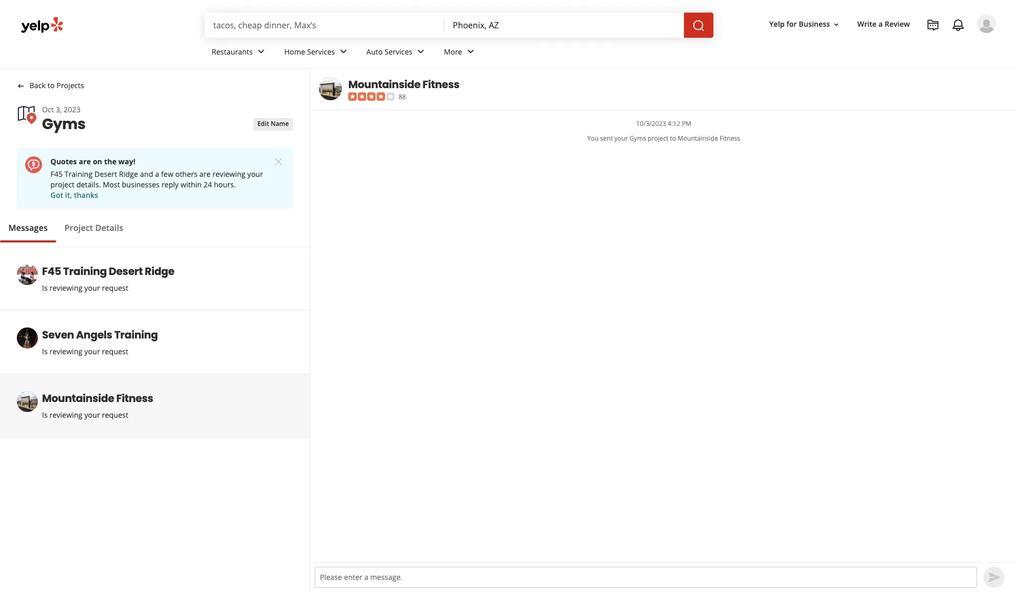 Task type: vqa. For each thing, say whether or not it's contained in the screenshot.
Desert within the F45 Training Desert Ridge Is reviewing your request
yes



Task type: describe. For each thing, give the bounding box(es) containing it.
angels
[[76, 328, 112, 342]]

10/3/2023 4:12 pm
[[636, 119, 691, 128]]

and a few others are reviewing your project details. most businesses reply within 24 hours. got it, thanks
[[50, 169, 263, 200]]

f45 training desert ridge is reviewing your request
[[42, 264, 174, 293]]

Find text field
[[213, 19, 436, 31]]

home services
[[284, 47, 335, 57]]

reviewing inside and a few others are reviewing your project details. most businesses reply within 24 hours. got it, thanks
[[213, 169, 246, 179]]

1 horizontal spatial project
[[648, 134, 669, 143]]

auto services link
[[358, 38, 436, 68]]

yelp for business button
[[765, 15, 845, 34]]

f45 for f45 training desert ridge
[[50, 169, 63, 179]]

88
[[399, 92, 406, 101]]

way!
[[118, 156, 135, 166]]

review
[[885, 19, 910, 29]]

4:12
[[668, 119, 680, 128]]

24 chevron down v2 image for auto services
[[415, 45, 427, 58]]

edit name
[[257, 119, 289, 128]]

others
[[175, 169, 198, 179]]

0 vertical spatial are
[[79, 156, 91, 166]]

your inside f45 training desert ridge is reviewing your request
[[84, 283, 100, 293]]

2 horizontal spatial fitness
[[720, 134, 740, 143]]

16 chevron down v2 image
[[832, 20, 841, 29]]

3,
[[56, 104, 62, 114]]

project
[[65, 222, 93, 234]]

back to projects
[[29, 80, 84, 90]]

16 arrow left v2 image
[[17, 82, 25, 90]]

sent
[[600, 134, 613, 143]]

a for and
[[155, 169, 159, 179]]

1 vertical spatial to
[[670, 134, 676, 143]]

your inside mountainside fitness is reviewing your request
[[84, 410, 100, 420]]

1 horizontal spatial gyms
[[630, 134, 646, 143]]

business categories element
[[203, 38, 996, 68]]

oct 3, 2023
[[42, 104, 81, 114]]

for
[[787, 19, 797, 29]]

more
[[444, 47, 462, 57]]

back
[[29, 80, 46, 90]]

yelp for business
[[770, 19, 830, 29]]

training for f45 training desert ridge is reviewing your request
[[63, 264, 107, 279]]

auto services
[[367, 47, 413, 57]]

2023
[[64, 104, 81, 114]]

oct
[[42, 104, 54, 114]]

24 chevron down v2 image for more
[[464, 45, 477, 58]]

0 horizontal spatial gyms
[[42, 114, 86, 134]]

request inside mountainside fitness is reviewing your request
[[102, 410, 128, 420]]

is inside mountainside fitness is reviewing your request
[[42, 410, 48, 420]]

quotes are on the way!
[[50, 156, 135, 166]]

reviewing inside f45 training desert ridge is reviewing your request
[[50, 283, 82, 293]]

write
[[858, 19, 877, 29]]

businesses
[[122, 180, 160, 190]]

the
[[104, 156, 117, 166]]

tab list containing messages
[[0, 222, 132, 243]]

business
[[799, 19, 830, 29]]

messages
[[8, 222, 48, 234]]

you
[[587, 134, 599, 143]]

project details
[[65, 222, 123, 234]]

training inside seven angels training is reviewing your request
[[114, 328, 158, 342]]

projects image
[[927, 19, 940, 32]]

request inside seven angels training is reviewing your request
[[102, 347, 128, 357]]

24
[[204, 180, 212, 190]]

reply
[[162, 180, 179, 190]]

f45 for f45 training desert ridge is reviewing your request
[[42, 264, 61, 279]]

home
[[284, 47, 305, 57]]

restaurants link
[[203, 38, 276, 68]]

restaurants
[[212, 47, 253, 57]]

your inside and a few others are reviewing your project details. most businesses reply within 24 hours. got it, thanks
[[247, 169, 263, 179]]

desert for f45 training desert ridge is reviewing your request
[[109, 264, 143, 279]]

training for f45 training desert ridge
[[65, 169, 93, 179]]

is inside seven angels training is reviewing your request
[[42, 347, 48, 357]]

reviewing inside seven angels training is reviewing your request
[[50, 347, 82, 357]]



Task type: locate. For each thing, give the bounding box(es) containing it.
to right back
[[48, 80, 55, 90]]

0 horizontal spatial ridge
[[119, 169, 138, 179]]

edit name button
[[253, 118, 293, 131]]

a left few
[[155, 169, 159, 179]]

ridge for f45 training desert ridge is reviewing your request
[[145, 264, 174, 279]]

projects
[[57, 80, 84, 90]]

24 send filled v2 image
[[988, 572, 1001, 585]]

a for write
[[879, 19, 883, 29]]

2 24 chevron down v2 image from the left
[[337, 45, 350, 58]]

0 horizontal spatial a
[[155, 169, 159, 179]]

0 vertical spatial mountainside
[[348, 77, 421, 92]]

none field find
[[213, 19, 436, 31]]

2 services from the left
[[385, 47, 413, 57]]

1 is from the top
[[42, 283, 48, 293]]

seven
[[42, 328, 74, 342]]

none field up "home services" link
[[213, 19, 436, 31]]

training right angels
[[114, 328, 158, 342]]

ridge
[[119, 169, 138, 179], [145, 264, 174, 279]]

3 is from the top
[[42, 410, 48, 420]]

fitness for mountainside fitness is reviewing your request
[[116, 391, 153, 406]]

4 24 chevron down v2 image from the left
[[464, 45, 477, 58]]

services right auto
[[385, 47, 413, 57]]

gyms down the 10/3/2023
[[630, 134, 646, 143]]

desert inside f45 training desert ridge is reviewing your request
[[109, 264, 143, 279]]

2 vertical spatial mountainside
[[42, 391, 114, 406]]

mountainside fitness link
[[348, 77, 459, 92]]

services right home
[[307, 47, 335, 57]]

project inside and a few others are reviewing your project details. most businesses reply within 24 hours. got it, thanks
[[50, 180, 74, 190]]

0 horizontal spatial to
[[48, 80, 55, 90]]

mountainside fitness
[[348, 77, 459, 92]]

request
[[102, 283, 128, 293], [102, 347, 128, 357], [102, 410, 128, 420]]

services for auto services
[[385, 47, 413, 57]]

reviewing inside mountainside fitness is reviewing your request
[[50, 410, 82, 420]]

desert up most
[[94, 169, 117, 179]]

1 horizontal spatial ridge
[[145, 264, 174, 279]]

24 free estimates v2 image
[[27, 159, 40, 171]]

are left on
[[79, 156, 91, 166]]

fitness
[[423, 77, 459, 92], [720, 134, 740, 143], [116, 391, 153, 406]]

0 horizontal spatial mountainside
[[42, 391, 114, 406]]

1 24 chevron down v2 image from the left
[[255, 45, 268, 58]]

f45 inside f45 training desert ridge is reviewing your request
[[42, 264, 61, 279]]

2 vertical spatial fitness
[[116, 391, 153, 406]]

mountainside for mountainside fitness is reviewing your request
[[42, 391, 114, 406]]

training inside f45 training desert ridge is reviewing your request
[[63, 264, 107, 279]]

Please enter a message. text field
[[315, 568, 977, 589]]

project up got
[[50, 180, 74, 190]]

none field up business categories element
[[453, 19, 676, 31]]

reviewing
[[213, 169, 246, 179], [50, 283, 82, 293], [50, 347, 82, 357], [50, 410, 82, 420]]

None search field
[[205, 13, 716, 38]]

1 vertical spatial f45
[[42, 264, 61, 279]]

thanks
[[74, 190, 98, 200]]

within
[[181, 180, 202, 190]]

0 vertical spatial desert
[[94, 169, 117, 179]]

gyms up quotes
[[42, 114, 86, 134]]

f45
[[50, 169, 63, 179], [42, 264, 61, 279]]

1 horizontal spatial are
[[199, 169, 211, 179]]

0 vertical spatial a
[[879, 19, 883, 29]]

your inside seven angels training is reviewing your request
[[84, 347, 100, 357]]

yelp
[[770, 19, 785, 29]]

are
[[79, 156, 91, 166], [199, 169, 211, 179]]

24 chevron down v2 image
[[255, 45, 268, 58], [337, 45, 350, 58], [415, 45, 427, 58], [464, 45, 477, 58]]

a
[[879, 19, 883, 29], [155, 169, 159, 179]]

few
[[161, 169, 173, 179]]

tab list
[[0, 222, 132, 243]]

Near text field
[[453, 19, 676, 31]]

and
[[140, 169, 153, 179]]

training up details.
[[65, 169, 93, 179]]

3 request from the top
[[102, 410, 128, 420]]

auto
[[367, 47, 383, 57]]

24 chevron down v2 image right more
[[464, 45, 477, 58]]

1 horizontal spatial to
[[670, 134, 676, 143]]

1 vertical spatial mountainside
[[678, 134, 718, 143]]

mountainside inside mountainside fitness is reviewing your request
[[42, 391, 114, 406]]

close image
[[272, 156, 285, 168]]

1 vertical spatial desert
[[109, 264, 143, 279]]

2 none field from the left
[[453, 19, 676, 31]]

24 chevron down v2 image inside more link
[[464, 45, 477, 58]]

0 horizontal spatial none field
[[213, 19, 436, 31]]

a inside and a few others are reviewing your project details. most businesses reply within 24 hours. got it, thanks
[[155, 169, 159, 179]]

1 horizontal spatial a
[[879, 19, 883, 29]]

1 horizontal spatial fitness
[[423, 77, 459, 92]]

desert for f45 training desert ridge
[[94, 169, 117, 179]]

24 chevron down v2 image right restaurants at top left
[[255, 45, 268, 58]]

0 vertical spatial ridge
[[119, 169, 138, 179]]

user actions element
[[761, 13, 1011, 78]]

project down 10/3/2023 4:12 pm
[[648, 134, 669, 143]]

fitness for mountainside fitness
[[423, 77, 459, 92]]

1 vertical spatial is
[[42, 347, 48, 357]]

1 horizontal spatial mountainside
[[348, 77, 421, 92]]

hours.
[[214, 180, 236, 190]]

0 vertical spatial is
[[42, 283, 48, 293]]

to down 4:12
[[670, 134, 676, 143]]

notifications image
[[952, 19, 965, 32]]

on
[[93, 156, 102, 166]]

write a review
[[858, 19, 910, 29]]

3 24 chevron down v2 image from the left
[[415, 45, 427, 58]]

2 is from the top
[[42, 347, 48, 357]]

most
[[103, 180, 120, 190]]

training
[[65, 169, 93, 179], [63, 264, 107, 279], [114, 328, 158, 342]]

24 chevron down v2 image for home services
[[337, 45, 350, 58]]

is
[[42, 283, 48, 293], [42, 347, 48, 357], [42, 410, 48, 420]]

gyms image
[[17, 104, 38, 125]]

2 vertical spatial request
[[102, 410, 128, 420]]

1 vertical spatial project
[[50, 180, 74, 190]]

edit
[[257, 119, 269, 128]]

your
[[615, 134, 628, 143], [247, 169, 263, 179], [84, 283, 100, 293], [84, 347, 100, 357], [84, 410, 100, 420]]

2 vertical spatial is
[[42, 410, 48, 420]]

None field
[[213, 19, 436, 31], [453, 19, 676, 31]]

1 vertical spatial training
[[63, 264, 107, 279]]

1 vertical spatial fitness
[[720, 134, 740, 143]]

request inside f45 training desert ridge is reviewing your request
[[102, 283, 128, 293]]

0 horizontal spatial services
[[307, 47, 335, 57]]

are up 24
[[199, 169, 211, 179]]

services
[[307, 47, 335, 57], [385, 47, 413, 57]]

24 chevron down v2 image left auto
[[337, 45, 350, 58]]

project
[[648, 134, 669, 143], [50, 180, 74, 190]]

search image
[[693, 19, 705, 32]]

write a review link
[[853, 15, 914, 34]]

1 request from the top
[[102, 283, 128, 293]]

f45 down quotes
[[50, 169, 63, 179]]

24 chevron down v2 image right auto services
[[415, 45, 427, 58]]

details.
[[76, 180, 101, 190]]

f45 down "messages"
[[42, 264, 61, 279]]

messages tab panel
[[0, 243, 310, 438]]

4 star rating image
[[348, 93, 395, 101]]

2 horizontal spatial mountainside
[[678, 134, 718, 143]]

0 vertical spatial project
[[648, 134, 669, 143]]

ridge for f45 training desert ridge
[[119, 169, 138, 179]]

desert down details
[[109, 264, 143, 279]]

mountainside fitness is reviewing your request
[[42, 391, 153, 420]]

0 horizontal spatial project
[[50, 180, 74, 190]]

gyms
[[42, 114, 86, 134], [630, 134, 646, 143]]

services for home services
[[307, 47, 335, 57]]

ridge inside f45 training desert ridge is reviewing your request
[[145, 264, 174, 279]]

seven angels training is reviewing your request
[[42, 328, 158, 357]]

it,
[[65, 190, 72, 200]]

pm
[[682, 119, 691, 128]]

home services link
[[276, 38, 358, 68]]

f45 training desert ridge
[[50, 169, 138, 179]]

back to projects button
[[17, 79, 84, 92]]

0 horizontal spatial fitness
[[116, 391, 153, 406]]

name
[[271, 119, 289, 128]]

mountainside for mountainside fitness
[[348, 77, 421, 92]]

24 chevron down v2 image inside auto services link
[[415, 45, 427, 58]]

training down project
[[63, 264, 107, 279]]

to inside back to projects button
[[48, 80, 55, 90]]

0 vertical spatial request
[[102, 283, 128, 293]]

1 vertical spatial request
[[102, 347, 128, 357]]

24 chevron down v2 image inside the restaurants link
[[255, 45, 268, 58]]

desert
[[94, 169, 117, 179], [109, 264, 143, 279]]

quotes
[[50, 156, 77, 166]]

1 none field from the left
[[213, 19, 436, 31]]

a right the write
[[879, 19, 883, 29]]

2 request from the top
[[102, 347, 128, 357]]

more link
[[436, 38, 485, 68]]

you sent your gyms project to mountainside fitness
[[587, 134, 740, 143]]

fitness inside mountainside fitness is reviewing your request
[[116, 391, 153, 406]]

24 chevron down v2 image inside "home services" link
[[337, 45, 350, 58]]

2 vertical spatial training
[[114, 328, 158, 342]]

details
[[95, 222, 123, 234]]

0 vertical spatial f45
[[50, 169, 63, 179]]

none field near
[[453, 19, 676, 31]]

0 vertical spatial to
[[48, 80, 55, 90]]

1 services from the left
[[307, 47, 335, 57]]

to
[[48, 80, 55, 90], [670, 134, 676, 143]]

mountainside
[[348, 77, 421, 92], [678, 134, 718, 143], [42, 391, 114, 406]]

are inside and a few others are reviewing your project details. most businesses reply within 24 hours. got it, thanks
[[199, 169, 211, 179]]

24 chevron down v2 image for restaurants
[[255, 45, 268, 58]]

greg r. image
[[977, 14, 996, 33]]

0 vertical spatial training
[[65, 169, 93, 179]]

1 vertical spatial a
[[155, 169, 159, 179]]

1 horizontal spatial none field
[[453, 19, 676, 31]]

got
[[50, 190, 63, 200]]

1 vertical spatial are
[[199, 169, 211, 179]]

0 vertical spatial fitness
[[423, 77, 459, 92]]

is inside f45 training desert ridge is reviewing your request
[[42, 283, 48, 293]]

0 horizontal spatial are
[[79, 156, 91, 166]]

10/3/2023
[[636, 119, 666, 128]]

1 vertical spatial ridge
[[145, 264, 174, 279]]

got it, thanks button
[[50, 190, 98, 200]]

1 horizontal spatial services
[[385, 47, 413, 57]]



